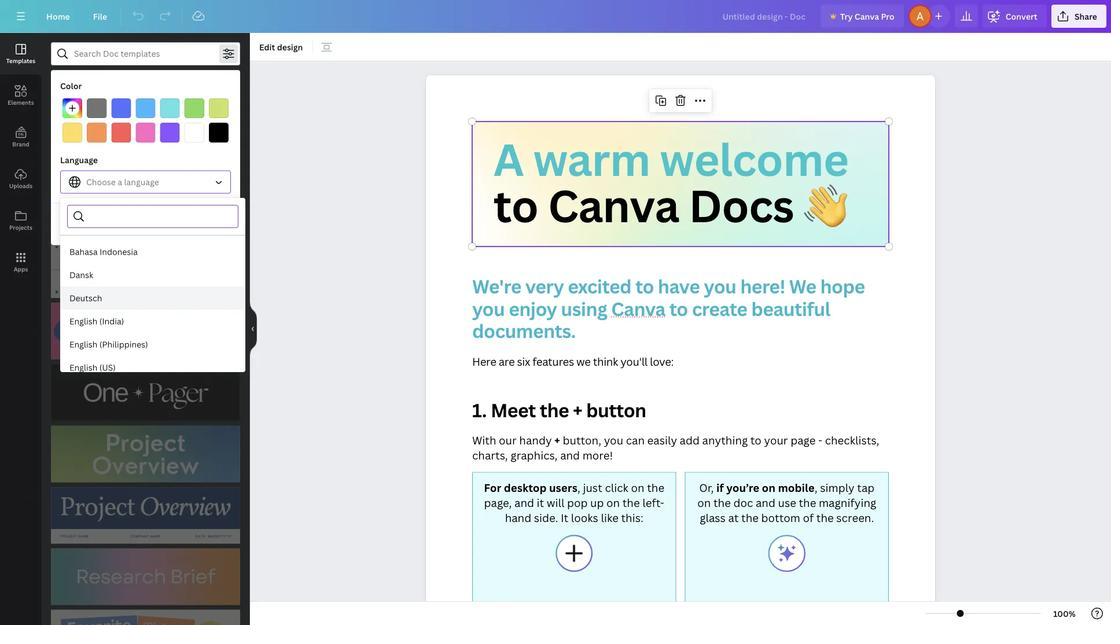 Task type: describe. For each thing, give the bounding box(es) containing it.
home
[[46, 11, 70, 22]]

convert button
[[983, 5, 1048, 28]]

Purple button
[[160, 123, 180, 143]]

bahasa indonesia option
[[60, 240, 246, 263]]

1. meet the + button
[[473, 398, 647, 423]]

love:
[[650, 354, 674, 369]]

(0)
[[157, 219, 168, 230]]

edit
[[259, 41, 275, 52]]

try canva pro button
[[821, 5, 904, 28]]

bahasa
[[69, 246, 98, 257]]

all for see
[[232, 107, 240, 117]]

with
[[473, 433, 497, 448]]

-
[[819, 433, 823, 448]]

projects button
[[0, 200, 42, 241]]

main menu bar
[[0, 0, 1112, 33]]

english (india) button
[[60, 310, 246, 333]]

checklists,
[[826, 433, 880, 448]]

project overview/one-pager professional docs banner in blue white traditional corporate style image
[[51, 487, 240, 544]]

project overview docs banner in light green blue vibrant professional style image
[[51, 426, 240, 483]]

apps button
[[0, 241, 42, 283]]

color
[[60, 80, 82, 91]]

uploads button
[[0, 158, 42, 200]]

cover letter
[[212, 78, 258, 89]]

2 horizontal spatial you
[[704, 274, 737, 299]]

using
[[561, 296, 608, 321]]

Turquoise blue button
[[160, 98, 180, 118]]

planner button
[[51, 72, 96, 96]]

hope
[[821, 274, 865, 299]]

👋
[[804, 175, 848, 235]]

english for english (us)
[[69, 362, 97, 373]]

more!
[[583, 448, 613, 463]]

deutsch
[[69, 293, 102, 304]]

a
[[494, 129, 524, 189]]

White button
[[185, 123, 204, 143]]

white image
[[185, 123, 204, 143]]

english (philippines)
[[69, 339, 148, 350]]

100%
[[1054, 608, 1076, 619]]

one pager doc in black and white blue light blue classic professional style image
[[51, 123, 117, 209]]

canva for pro
[[855, 11, 880, 22]]

welcome
[[660, 129, 849, 189]]

see all
[[218, 107, 240, 117]]

see all button
[[217, 100, 241, 123]]

here
[[473, 354, 497, 369]]

to inside button, you can easily add anything to your page - checklists, charts, graphics, and more!
[[751, 433, 762, 448]]

pink image
[[136, 123, 156, 143]]

english (india) option
[[60, 310, 246, 333]]

share button
[[1052, 5, 1107, 28]]

Orange button
[[87, 123, 107, 143]]

english for english (philippines)
[[69, 339, 97, 350]]

english for english (india)
[[69, 316, 97, 327]]

file button
[[84, 5, 117, 28]]

button,
[[563, 433, 602, 448]]

handy
[[520, 433, 552, 448]]

light blue image
[[136, 98, 156, 118]]

research brief doc in orange teal pink soft pastels style image
[[122, 123, 188, 209]]

100% button
[[1046, 605, 1084, 623]]

have
[[658, 274, 700, 299]]

dansk option
[[60, 263, 246, 287]]

deutsch button
[[60, 287, 246, 310]]

anything
[[703, 433, 748, 448]]

share
[[1075, 11, 1098, 22]]

deutsch option
[[60, 287, 246, 310]]

project overview/one-pager professional docs banner in pink dark blue yellow playful abstract style image
[[51, 303, 240, 360]]

and
[[561, 448, 580, 463]]

(us)
[[99, 362, 116, 373]]

your
[[765, 433, 789, 448]]

(india)
[[99, 316, 124, 327]]

easily
[[648, 433, 678, 448]]

apps
[[14, 265, 28, 273]]

we're very excited to have you here! we hope you enjoy using canva to create beautiful documents.
[[473, 274, 869, 344]]

think
[[593, 354, 619, 369]]

english (philippines) button
[[60, 333, 246, 356]]

all for clear
[[146, 219, 155, 230]]

none text field containing a warm welcome
[[426, 75, 936, 625]]

+ for handy
[[555, 433, 561, 448]]

uploads
[[9, 182, 33, 190]]

bahasa indonesia
[[69, 246, 138, 257]]

file
[[93, 11, 107, 22]]

enjoy
[[509, 296, 557, 321]]

our
[[499, 433, 517, 448]]

Lime button
[[209, 98, 229, 118]]

planner
[[58, 78, 89, 89]]

are
[[499, 354, 515, 369]]

project overview/one-pager professional docs banner in black white sleek monochrome style image
[[51, 364, 240, 421]]

clear all (0)
[[123, 219, 168, 230]]

Coral red button
[[111, 123, 131, 143]]

to canva docs 👋
[[494, 175, 848, 235]]

Grass green button
[[185, 98, 204, 118]]

Light blue button
[[136, 98, 156, 118]]

a warm welcome
[[494, 129, 849, 189]]

we
[[790, 274, 817, 299]]

language list box
[[60, 240, 246, 625]]

language
[[124, 177, 159, 188]]

yellow image
[[63, 123, 82, 143]]

yellow image
[[63, 123, 82, 143]]

page
[[791, 433, 816, 448]]

home link
[[37, 5, 79, 28]]



Task type: locate. For each thing, give the bounding box(es) containing it.
royal blue image
[[111, 98, 131, 118], [111, 98, 131, 118]]

canva for docs
[[548, 175, 680, 235]]

excited
[[568, 274, 632, 299]]

edit design button
[[255, 38, 308, 56]]

research brief docs banner in orange teal pink soft pastels style image
[[51, 549, 240, 605]]

0 horizontal spatial you
[[473, 296, 505, 321]]

all
[[51, 224, 61, 235]]

coral red image
[[111, 123, 131, 143]]

language
[[60, 155, 98, 166]]

brand button
[[0, 116, 42, 158]]

brand
[[12, 140, 29, 148]]

button
[[587, 398, 647, 423]]

canva inside "try canva pro" button
[[855, 11, 880, 22]]

button, you can easily add anything to your page - checklists, charts, graphics, and more!
[[473, 433, 883, 463]]

you left enjoy
[[473, 296, 505, 321]]

you inside button, you can easily add anything to your page - checklists, charts, graphics, and more!
[[604, 433, 624, 448]]

2 english from the top
[[69, 339, 97, 350]]

six
[[517, 354, 530, 369]]

try
[[841, 11, 853, 22]]

doc templates
[[51, 106, 108, 117]]

Pink button
[[136, 123, 156, 143]]

english (india)
[[69, 316, 124, 327]]

Royal blue button
[[111, 98, 131, 118]]

1 vertical spatial +
[[555, 433, 561, 448]]

english up english (us)
[[69, 339, 97, 350]]

1 horizontal spatial you
[[604, 433, 624, 448]]

+
[[573, 398, 583, 423], [555, 433, 561, 448]]

creative brief doc in black and white grey editorial style image
[[193, 123, 259, 209]]

color option group
[[60, 96, 231, 145]]

templates
[[6, 57, 35, 65]]

pro
[[882, 11, 895, 22]]

lime image
[[209, 98, 229, 118]]

elements
[[8, 98, 34, 106]]

with our handy +
[[473, 433, 561, 448]]

clear
[[123, 219, 144, 230]]

Yellow button
[[63, 123, 82, 143]]

Search Doc templates search field
[[74, 43, 217, 65]]

1 vertical spatial canva
[[548, 175, 680, 235]]

orange image
[[87, 123, 107, 143]]

orange image
[[87, 123, 107, 143]]

all left (0)
[[146, 219, 155, 230]]

pink image
[[136, 123, 156, 143]]

can
[[626, 433, 645, 448]]

graphics,
[[511, 448, 558, 463]]

add a new color image
[[63, 98, 82, 118], [63, 98, 82, 118]]

english (us)
[[69, 362, 116, 373]]

bahasa indonesia button
[[60, 240, 246, 263]]

(philippines)
[[99, 339, 148, 350]]

turquoise blue image
[[160, 98, 180, 118], [160, 98, 180, 118]]

english inside the 'english (philippines)' button
[[69, 339, 97, 350]]

favorite things questionnaire docs banner in blue orange green playful style image
[[51, 610, 240, 625]]

projects
[[9, 224, 32, 231]]

hide image
[[250, 301, 257, 357]]

all
[[232, 107, 240, 117], [146, 219, 155, 230]]

to
[[494, 175, 539, 235], [636, 274, 654, 299], [670, 296, 688, 321], [751, 433, 762, 448]]

1 english from the top
[[69, 316, 97, 327]]

canva inside 'we're very excited to have you here! we hope you enjoy using canva to create beautiful documents.'
[[612, 296, 666, 321]]

elements button
[[0, 75, 42, 116]]

templates button
[[0, 33, 42, 75]]

Language button
[[60, 170, 231, 194]]

the
[[540, 398, 569, 423]]

you left "can"
[[604, 433, 624, 448]]

english down deutsch on the left top of page
[[69, 316, 97, 327]]

docs
[[689, 175, 794, 235]]

create
[[692, 296, 748, 321]]

Design title text field
[[714, 5, 816, 28]]

canva
[[855, 11, 880, 22], [548, 175, 680, 235], [612, 296, 666, 321]]

+ right handy
[[555, 433, 561, 448]]

charts,
[[473, 448, 508, 463]]

you'll
[[621, 354, 648, 369]]

all right see
[[232, 107, 240, 117]]

dansk
[[69, 270, 93, 281]]

0 horizontal spatial +
[[555, 433, 561, 448]]

a
[[118, 177, 122, 188]]

3 english from the top
[[69, 362, 97, 373]]

choose
[[86, 177, 116, 188]]

edit design
[[259, 41, 303, 52]]

#737373 image
[[87, 98, 107, 118], [87, 98, 107, 118]]

1 vertical spatial all
[[146, 219, 155, 230]]

meet
[[491, 398, 536, 423]]

here are six features we think you'll love:
[[473, 354, 674, 369]]

0 vertical spatial all
[[232, 107, 240, 117]]

purple image
[[160, 123, 180, 143], [160, 123, 180, 143]]

english (us) option
[[60, 356, 246, 379]]

1.
[[473, 398, 487, 423]]

results
[[63, 224, 90, 235]]

grass green image
[[185, 98, 204, 118], [185, 98, 204, 118]]

0 vertical spatial english
[[69, 316, 97, 327]]

all results
[[51, 224, 90, 235]]

very
[[526, 274, 564, 299]]

2 vertical spatial canva
[[612, 296, 666, 321]]

0 vertical spatial +
[[573, 398, 583, 423]]

all inside "button"
[[146, 219, 155, 230]]

coral red image
[[111, 123, 131, 143]]

white image
[[185, 123, 204, 143]]

doc templates button
[[50, 100, 110, 123]]

design
[[277, 41, 303, 52]]

1 vertical spatial english
[[69, 339, 97, 350]]

english inside english (us) button
[[69, 362, 97, 373]]

beautiful
[[752, 296, 831, 321]]

None text field
[[426, 75, 936, 625]]

black image
[[209, 123, 229, 143], [209, 123, 229, 143]]

documents.
[[473, 318, 576, 344]]

lime image
[[209, 98, 229, 118]]

we
[[577, 354, 591, 369]]

try canva pro
[[841, 11, 895, 22]]

0 vertical spatial canva
[[855, 11, 880, 22]]

1 horizontal spatial all
[[232, 107, 240, 117]]

convert
[[1006, 11, 1038, 22]]

english
[[69, 316, 97, 327], [69, 339, 97, 350], [69, 362, 97, 373]]

english inside english (india) button
[[69, 316, 97, 327]]

#737373 button
[[87, 98, 107, 118]]

templates
[[69, 106, 108, 117]]

indonesia
[[100, 246, 138, 257]]

you right the have
[[704, 274, 737, 299]]

clear all (0) button
[[60, 213, 231, 236]]

side panel tab list
[[0, 33, 42, 283]]

event/business proposal professional docs banner in beige dark brown warm classic style image
[[51, 241, 240, 298]]

you
[[704, 274, 737, 299], [473, 296, 505, 321], [604, 433, 624, 448]]

doc
[[51, 106, 67, 117]]

dansk button
[[60, 263, 246, 287]]

we're
[[473, 274, 522, 299]]

2 vertical spatial english
[[69, 362, 97, 373]]

Black button
[[209, 123, 229, 143]]

features
[[533, 354, 574, 369]]

None search field
[[90, 206, 231, 228]]

cover letter button
[[204, 72, 266, 96]]

warm
[[534, 129, 651, 189]]

light blue image
[[136, 98, 156, 118]]

+ right the
[[573, 398, 583, 423]]

0 horizontal spatial all
[[146, 219, 155, 230]]

all inside button
[[232, 107, 240, 117]]

english (us) button
[[60, 356, 246, 379]]

choose a language
[[86, 177, 159, 188]]

+ for the
[[573, 398, 583, 423]]

english (philippines) option
[[60, 333, 246, 356]]

english left (us)
[[69, 362, 97, 373]]

1 horizontal spatial +
[[573, 398, 583, 423]]



Task type: vqa. For each thing, say whether or not it's contained in the screenshot.
"Clear all (0)" at the left of page
yes



